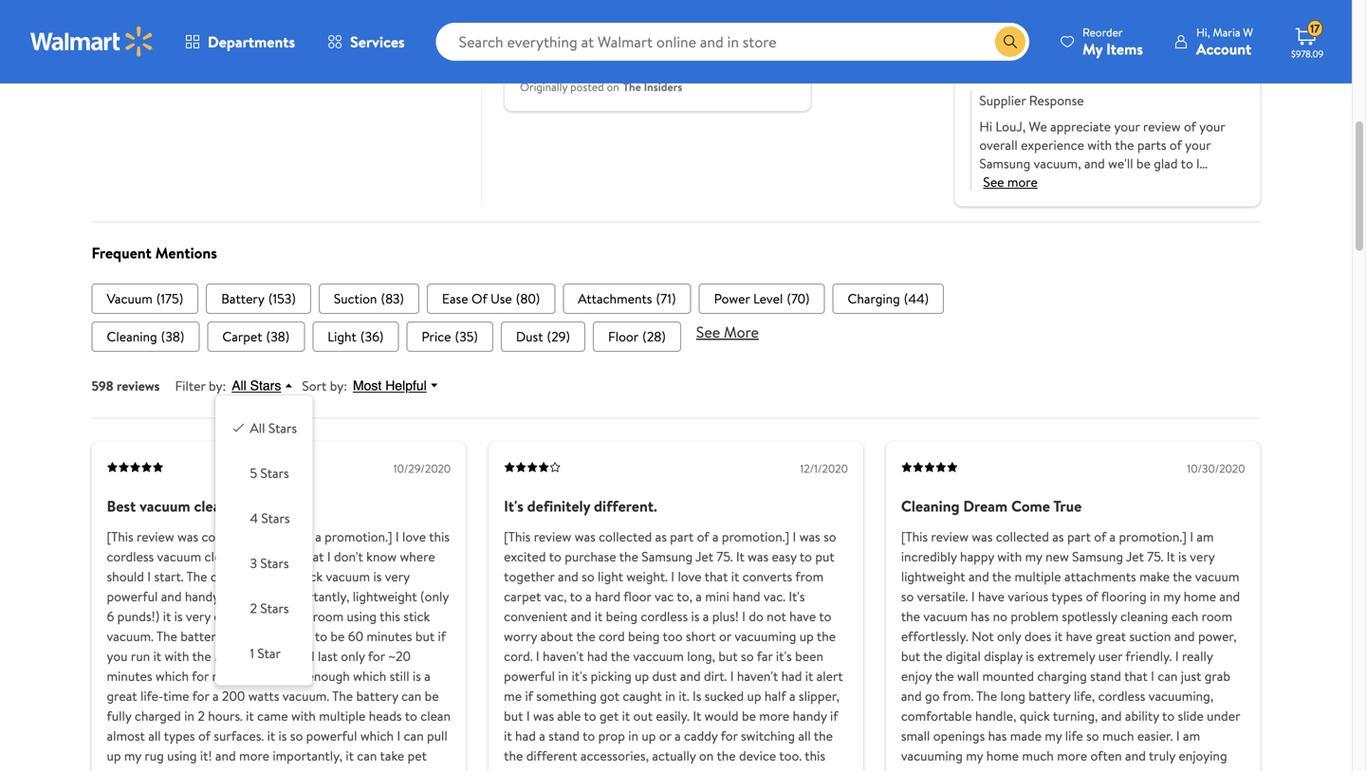 Task type: vqa. For each thing, say whether or not it's contained in the screenshot.
Stars within the dropdown button
yes



Task type: locate. For each thing, give the bounding box(es) containing it.
being up cord
[[606, 607, 638, 626]]

powerful inside [this review was collected as part of a promotion.] i was so excited to purchase the samsung jet 75. it was easy to put together and so light weight. i love that it converts from carpet vac, to a hard floor vac to, a mini hand vac. it's convenient and it being cordless is a plus! i do not have to worry about the cord being too short or vacuuming up the cord. i haven't had the vaccuum long, but so far it's been powerful in it's picking up dust and dirt. i haven't had it alert me if something got caught in it. is sucked up half a slipper, but i was able to get it out easily.  it would be more handy if it had a stand to prop in up or a caddy for switching all the the different accessories, actually on the device too. this would be great for ea...
[[504, 667, 555, 685]]

promotion.] inside [this review was collected as part of a promotion.] i am incredibly happy with my new samsung jet 75. it is very lightweight and the multiple attachments make the vacuum so versatile. i have various types of flooring in my home and the vacuum has no problem spotlessly cleaning each room effortlessly. not only does it have great suction and power, but the digital display is extremely user friendly. i really enjoy the wall mounted charging stand that i can just grab and go from. the long battery life, cordless vacuuming, comfortable handle, quick turning, and ability to slide under small openings has made my life so much easier. i am vacuuming my home much more often and truly enjoying the experience. i highly recommend this vacuum!
[[1119, 527, 1187, 546]]

as inside [this review was collected as part of a promotion.] i was so excited to purchase the samsung jet 75. it was easy to put together and so light weight. i love that it converts from carpet vac, to a hard floor vac to, a mini hand vac. it's convenient and it being cordless is a plus! i do not have to worry about the cord being too short or vacuuming up the cord. i haven't had the vaccuum long, but so far it's been powerful in it's picking up dust and dirt. i haven't had it alert me if something got caught in it. is sucked up half a slipper, but i was able to get it out easily.  it would be more handy if it had a stand to prop in up or a caddy for switching all the the different accessories, actually on the device too. this would be great for ea...
[[655, 527, 667, 546]]

1 as from the left
[[258, 527, 270, 546]]

was inside [this review was collected as part of a promotion.] i love this cordless vacuum cleaner so much that i don't know where should i start.  the cordless jet 75 stick vacuum is very powerful and handy and more importantly, lightweight (only 6 punds!) it is very easy to clean the room using this stick vacuum.  the battery life is expected to be 60 minutes but if you run it with the max mode, it will last only for ~20 minutes which for me is more than enough which still is a great life-time for a 200 watts vacuum. the battery can be fully charged in 2 hours.  it came with multiple heads to clean almost all types of surfaces. it is so powerful which i can pull up my rug using it! and more importantly, it can take pet dander and pollen which is a b...
[[178, 527, 198, 546]]

3 promotion.] from the left
[[1119, 527, 1187, 546]]

1 vertical spatial have
[[790, 607, 816, 626]]

battery inside [this review was collected as part of a promotion.] i am incredibly happy with my new samsung jet 75. it is very lightweight and the multiple attachments make the vacuum so versatile. i have various types of flooring in my home and the vacuum has no problem spotlessly cleaning each room effortlessly. not only does it have great suction and power, but the digital display is extremely user friendly. i really enjoy the wall mounted charging stand that i can just grab and go from. the long battery life, cordless vacuuming, comfortable handle, quick turning, and ability to slide under small openings has made my life so much easier. i am vacuuming my home much more often and truly enjoying the experience. i highly recommend this vacuum!
[[1029, 687, 1071, 705]]

the down enough
[[332, 687, 353, 705]]

[this for it's
[[504, 527, 531, 546]]

part up new
[[1068, 527, 1091, 546]]

hi,
[[1197, 24, 1210, 40]]

happy
[[960, 547, 994, 566]]

2 horizontal spatial great
[[1096, 627, 1126, 646]]

so up put
[[824, 527, 837, 546]]

level
[[753, 289, 783, 308]]

review for best vacuum cleaner i ever had
[[137, 527, 174, 546]]

surfaces.
[[214, 727, 264, 745]]

battery
[[181, 627, 223, 646], [356, 687, 398, 705], [1029, 687, 1071, 705]]

excited
[[504, 547, 546, 566]]

up inside [this review was collected as part of a promotion.] i love this cordless vacuum cleaner so much that i don't know where should i start.  the cordless jet 75 stick vacuum is very powerful and handy and more importantly, lightweight (only 6 punds!) it is very easy to clean the room using this stick vacuum.  the battery life is expected to be 60 minutes but if you run it with the max mode, it will last only for ~20 minutes which for me is more than enough which still is a great life-time for a 200 watts vacuum. the battery can be fully charged in 2 hours.  it came with multiple heads to clean almost all types of surfaces. it is so powerful which i can pull up my rug using it! and more importantly, it can take pet dander and pollen which is a b...
[[107, 747, 121, 765]]

see more list
[[92, 322, 1261, 352]]

stick right 75
[[296, 567, 323, 586]]

i left highly
[[993, 767, 997, 771]]

1 vertical spatial 2
[[198, 707, 205, 725]]

and down rug
[[150, 767, 170, 771]]

room inside [this review was collected as part of a promotion.] i love this cordless vacuum cleaner so much that i don't know where should i start.  the cordless jet 75 stick vacuum is very powerful and handy and more importantly, lightweight (only 6 punds!) it is very easy to clean the room using this stick vacuum.  the battery life is expected to be 60 minutes but if you run it with the max mode, it will last only for ~20 minutes which for me is more than enough which still is a great life-time for a 200 watts vacuum. the battery can be fully charged in 2 hours.  it came with multiple heads to clean almost all types of surfaces. it is so powerful which i can pull up my rug using it! and more importantly, it can take pet dander and pollen which is a b...
[[313, 607, 344, 626]]

is up mode, at the left of page
[[247, 627, 255, 646]]

and up vacuum!
[[1125, 747, 1146, 765]]

weight.
[[627, 567, 668, 586]]

sort
[[302, 377, 327, 395]]

(80)
[[516, 289, 540, 308]]

home up highly
[[987, 747, 1019, 765]]

this inside [this review was collected as part of a promotion.] i am incredibly happy with my new samsung jet 75. it is very lightweight and the multiple attachments make the vacuum so versatile. i have various types of flooring in my home and the vacuum has no problem spotlessly cleaning each room effortlessly. not only does it have great suction and power, but the digital display is extremely user friendly. i really enjoy the wall mounted charging stand that i can just grab and go from. the long battery life, cordless vacuuming, comfortable handle, quick turning, and ability to slide under small openings has made my life so much easier. i am vacuuming my home much more often and truly enjoying the experience. i highly recommend this vacuum!
[[1109, 767, 1130, 771]]

in inside [this review was collected as part of a promotion.] i love this cordless vacuum cleaner so much that i don't know where should i start.  the cordless jet 75 stick vacuum is very powerful and handy and more importantly, lightweight (only 6 punds!) it is very easy to clean the room using this stick vacuum.  the battery life is expected to be 60 minutes but if you run it with the max mode, it will last only for ~20 minutes which for me is more than enough which still is a great life-time for a 200 watts vacuum. the battery can be fully charged in 2 hours.  it came with multiple heads to clean almost all types of surfaces. it is so powerful which i can pull up my rug using it! and more importantly, it can take pet dander and pollen which is a b...
[[184, 707, 195, 725]]

worry
[[504, 627, 537, 646]]

as for come
[[1053, 527, 1064, 546]]

departments button
[[169, 19, 311, 65]]

0 vertical spatial see
[[983, 172, 1004, 191]]

option group
[[231, 411, 297, 670]]

user
[[1099, 647, 1123, 666]]

[this for best
[[107, 527, 134, 546]]

promotion.] up don't
[[325, 527, 392, 546]]

0 horizontal spatial promotion.]
[[325, 527, 392, 546]]

see inside see more list
[[696, 322, 720, 342]]

does
[[1025, 627, 1052, 646]]

cleaning for cleaning (38)
[[107, 327, 157, 346]]

it.
[[679, 687, 690, 705]]

[this inside [this review was collected as part of a promotion.] i was so excited to purchase the samsung jet 75. it was easy to put together and so light weight. i love that it converts from carpet vac, to a hard floor vac to, a mini hand vac. it's convenient and it being cordless is a plus! i do not have to worry about the cord being too short or vacuuming up the cord. i haven't had the vaccuum long, but so far it's been powerful in it's picking up dust and dirt. i haven't had it alert me if something got caught in it. is sucked up half a slipper, but i was able to get it out easily.  it would be more handy if it had a stand to prop in up or a caddy for switching all the the different accessories, actually on the device too. this would be great for ea...
[[504, 527, 531, 546]]

but down (only
[[415, 627, 435, 646]]

0 horizontal spatial that
[[301, 547, 324, 566]]

0 horizontal spatial easy
[[214, 607, 239, 626]]

2 by: from the left
[[330, 377, 347, 395]]

1 promotion.] from the left
[[325, 527, 392, 546]]

2 75. from the left
[[1147, 547, 1164, 566]]

10/29/2020
[[394, 461, 451, 477]]

cleaner left 3
[[205, 547, 247, 566]]

0 horizontal spatial cleaning
[[107, 327, 157, 346]]

being
[[606, 607, 638, 626], [628, 627, 660, 646]]

have up the no at the bottom right of page
[[978, 587, 1005, 606]]

it left will
[[285, 647, 293, 666]]

jet inside [this review was collected as part of a promotion.] i am incredibly happy with my new samsung jet 75. it is very lightweight and the multiple attachments make the vacuum so versatile. i have various types of flooring in my home and the vacuum has no problem spotlessly cleaning each room effortlessly. not only does it have great suction and power, but the digital display is extremely user friendly. i really enjoy the wall mounted charging stand that i can just grab and go from. the long battery life, cordless vacuuming, comfortable handle, quick turning, and ability to slide under small openings has made my life so much easier. i am vacuuming my home much more often and truly enjoying the experience. i highly recommend this vacuum!
[[1126, 547, 1144, 566]]

be inside supplier response hi louj,   we appreciate your review of your overall experience with the parts of your samsung vacuum, and we'll be glad to l... see more
[[1137, 154, 1151, 172]]

almost
[[107, 727, 145, 745]]

cordless down vac
[[641, 607, 688, 626]]

to left put
[[800, 547, 812, 566]]

multiple
[[1015, 567, 1062, 586], [319, 707, 366, 725]]

quick
[[1020, 707, 1050, 725]]

by: for filter by:
[[209, 377, 226, 395]]

1 by: from the left
[[209, 377, 226, 395]]

louj
[[970, 29, 997, 47]]

posted for samsung
[[1020, 59, 1054, 75]]

but inside [this review was collected as part of a promotion.] i am incredibly happy with my new samsung jet 75. it is very lightweight and the multiple attachments make the vacuum so versatile. i have various types of flooring in my home and the vacuum has no problem spotlessly cleaning each room effortlessly. not only does it have great suction and power, but the digital display is extremely user friendly. i really enjoy the wall mounted charging stand that i can just grab and go from. the long battery life, cordless vacuuming, comfortable handle, quick turning, and ability to slide under small openings has made my life so much easier. i am vacuuming my home much more often and truly enjoying the experience. i highly recommend this vacuum!
[[901, 647, 921, 666]]

is left b...
[[249, 767, 257, 771]]

most helpful button
[[347, 377, 448, 395]]

great inside [this review was collected as part of a promotion.] i am incredibly happy with my new samsung jet 75. it is very lightweight and the multiple attachments make the vacuum so versatile. i have various types of flooring in my home and the vacuum has no problem spotlessly cleaning each room effortlessly. not only does it have great suction and power, but the digital display is extremely user friendly. i really enjoy the wall mounted charging stand that i can just grab and go from. the long battery life, cordless vacuuming, comfortable handle, quick turning, and ability to slide under small openings has made my life so much easier. i am vacuuming my home much more often and truly enjoying the experience. i highly recommend this vacuum!
[[1096, 627, 1126, 646]]

1 vertical spatial types
[[164, 727, 195, 745]]

i left able
[[527, 707, 530, 725]]

see more button
[[696, 322, 759, 342]]

2 collected from the left
[[599, 527, 652, 546]]

using up pollen
[[167, 747, 197, 765]]

1 horizontal spatial it
[[736, 547, 745, 566]]

0 horizontal spatial using
[[167, 747, 197, 765]]

it's inside [this review was collected as part of a promotion.] i was so excited to purchase the samsung jet 75. it was easy to put together and so light weight. i love that it converts from carpet vac, to a hard floor vac to, a mini hand vac. it's convenient and it being cordless is a plus! i do not have to worry about the cord being too short or vacuuming up the cord. i haven't had the vaccuum long, but so far it's been powerful in it's picking up dust and dirt. i haven't had it alert me if something got caught in it. is sucked up half a slipper, but i was able to get it out easily.  it would be more handy if it had a stand to prop in up or a caddy for switching all the the different accessories, actually on the device too. this would be great for ea...
[[789, 587, 805, 606]]

2 vertical spatial on
[[699, 747, 714, 765]]

on for the insiders
[[607, 79, 619, 95]]

it inside [this review was collected as part of a promotion.] i am incredibly happy with my new samsung jet 75. it is very lightweight and the multiple attachments make the vacuum so versatile. i have various types of flooring in my home and the vacuum has no problem spotlessly cleaning each room effortlessly. not only does it have great suction and power, but the digital display is extremely user friendly. i really enjoy the wall mounted charging stand that i can just grab and go from. the long battery life, cordless vacuuming, comfortable handle, quick turning, and ability to slide under small openings has made my life so much easier. i am vacuuming my home much more often and truly enjoying the experience. i highly recommend this vacuum!
[[1055, 627, 1063, 646]]

all right all stars "radio"
[[250, 419, 265, 437]]

originally down shyiko
[[520, 79, 568, 95]]

part inside [this review was collected as part of a promotion.] i am incredibly happy with my new samsung jet 75. it is very lightweight and the multiple attachments make the vacuum so versatile. i have various types of flooring in my home and the vacuum has no problem spotlessly cleaning each room effortlessly. not only does it have great suction and power, but the digital display is extremely user friendly. i really enjoy the wall mounted charging stand that i can just grab and go from. the long battery life, cordless vacuuming, comfortable handle, quick turning, and ability to slide under small openings has made my life so much easier. i am vacuuming my home much more often and truly enjoying the experience. i highly recommend this vacuum!
[[1068, 527, 1091, 546]]

0 vertical spatial being
[[606, 607, 638, 626]]

review for it's definitely different.
[[534, 527, 572, 546]]

stand
[[1090, 667, 1122, 685], [549, 727, 580, 745]]

i
[[246, 496, 250, 517], [396, 527, 399, 546], [793, 527, 796, 546], [1190, 527, 1194, 546], [327, 547, 331, 566], [147, 567, 151, 586], [671, 567, 675, 586], [972, 587, 975, 606], [742, 607, 746, 626], [536, 647, 540, 666], [1176, 647, 1179, 666], [730, 667, 734, 685], [1151, 667, 1155, 685], [527, 707, 530, 725], [397, 727, 401, 745], [1177, 727, 1180, 745], [993, 767, 997, 771]]

up up been
[[800, 627, 814, 646]]

the inside supplier response hi louj,   we appreciate your review of your overall experience with the parts of your samsung vacuum, and we'll be glad to l... see more
[[1115, 135, 1134, 154]]

as inside [this review was collected as part of a promotion.] i love this cordless vacuum cleaner so much that i don't know where should i start.  the cordless jet 75 stick vacuum is very powerful and handy and more importantly, lightweight (only 6 punds!) it is very easy to clean the room using this stick vacuum.  the battery life is expected to be 60 minutes but if you run it with the max mode, it will last only for ~20 minutes which for me is more than enough which still is a great life-time for a 200 watts vacuum. the battery can be fully charged in 2 hours.  it came with multiple heads to clean almost all types of surfaces. it is so powerful which i can pull up my rug using it! and more importantly, it can take pet dander and pollen which is a b...
[[258, 527, 270, 546]]

list item containing light
[[312, 322, 399, 352]]

made
[[1010, 727, 1042, 745]]

using up 60
[[347, 607, 377, 626]]

for right "caddy"
[[721, 727, 738, 745]]

0 horizontal spatial vacuuming
[[735, 627, 797, 646]]

clean up pull
[[421, 707, 451, 725]]

0 horizontal spatial multiple
[[319, 707, 366, 725]]

jet inside [this review was collected as part of a promotion.] i was so excited to purchase the samsung jet 75. it was easy to put together and so light weight. i love that it converts from carpet vac, to a hard floor vac to, a mini hand vac. it's convenient and it being cordless is a plus! i do not have to worry about the cord being too short or vacuuming up the cord. i haven't had the vaccuum long, but so far it's been powerful in it's picking up dust and dirt. i haven't had it alert me if something got caught in it. is sucked up half a slipper, but i was able to get it out easily.  it would be more handy if it had a stand to prop in up or a caddy for switching all the the different accessories, actually on the device too. this would be great for ea...
[[696, 547, 714, 566]]

the left parts
[[1115, 135, 1134, 154]]

0 horizontal spatial by:
[[209, 377, 226, 395]]

with inside supplier response hi louj,   we appreciate your review of your overall experience with the parts of your samsung vacuum, and we'll be glad to l... see more
[[1088, 135, 1112, 154]]

it inside [this review was collected as part of a promotion.] i am incredibly happy with my new samsung jet 75. it is very lightweight and the multiple attachments make the vacuum so versatile. i have various types of flooring in my home and the vacuum has no problem spotlessly cleaning each room effortlessly. not only does it have great suction and power, but the digital display is extremely user friendly. i really enjoy the wall mounted charging stand that i can just grab and go from. the long battery life, cordless vacuuming, comfortable handle, quick turning, and ability to slide under small openings has made my life so much easier. i am vacuuming my home much more often and truly enjoying the experience. i highly recommend this vacuum!
[[1167, 547, 1175, 566]]

far
[[757, 647, 773, 666]]

1 horizontal spatial or
[[719, 627, 732, 646]]

in inside [this review was collected as part of a promotion.] i am incredibly happy with my new samsung jet 75. it is very lightweight and the multiple attachments make the vacuum so versatile. i have various types of flooring in my home and the vacuum has no problem spotlessly cleaning each room effortlessly. not only does it have great suction and power, but the digital display is extremely user friendly. i really enjoy the wall mounted charging stand that i can just grab and go from. the long battery life, cordless vacuuming, comfortable handle, quick turning, and ability to slide under small openings has made my life so much easier. i am vacuuming my home much more often and truly enjoying the experience. i highly recommend this vacuum!
[[1150, 587, 1160, 606]]

1 part from the left
[[273, 527, 297, 546]]

we
[[1029, 117, 1047, 135]]

75. inside [this review was collected as part of a promotion.] i was so excited to purchase the samsung jet 75. it was easy to put together and so light weight. i love that it converts from carpet vac, to a hard floor vac to, a mini hand vac. it's convenient and it being cordless is a plus! i do not have to worry about the cord being too short or vacuuming up the cord. i haven't had the vaccuum long, but so far it's been powerful in it's picking up dust and dirt. i haven't had it alert me if something got caught in it. is sucked up half a slipper, but i was able to get it out easily.  it would be more handy if it had a stand to prop in up or a caddy for switching all the the different accessories, actually on the device too. this would be great for ea...
[[717, 547, 733, 566]]

2 jet from the left
[[1126, 547, 1144, 566]]

definitely
[[527, 496, 590, 517]]

have right not
[[790, 607, 816, 626]]

of inside [this review was collected as part of a promotion.] i was so excited to purchase the samsung jet 75. it was easy to put together and so light weight. i love that it converts from carpet vac, to a hard floor vac to, a mini hand vac. it's convenient and it being cordless is a plus! i do not have to worry about the cord being too short or vacuuming up the cord. i haven't had the vaccuum long, but so far it's been powerful in it's picking up dust and dirt. i haven't had it alert me if something got caught in it. is sucked up half a slipper, but i was able to get it out easily.  it would be more handy if it had a stand to prop in up or a caddy for switching all the the different accessories, actually on the device too. this would be great for ea...
[[697, 527, 709, 546]]

as inside [this review was collected as part of a promotion.] i am incredibly happy with my new samsung jet 75. it is very lightweight and the multiple attachments make the vacuum so versatile. i have various types of flooring in my home and the vacuum has no problem spotlessly cleaning each room effortlessly. not only does it have great suction and power, but the digital display is extremely user friendly. i really enjoy the wall mounted charging stand that i can just grab and go from. the long battery life, cordless vacuuming, comfortable handle, quick turning, and ability to slide under small openings has made my life so much easier. i am vacuuming my home much more often and truly enjoying the experience. i highly recommend this vacuum!
[[1053, 527, 1064, 546]]

2 horizontal spatial as
[[1053, 527, 1064, 546]]

1 vertical spatial it's
[[789, 587, 805, 606]]

more
[[1008, 172, 1038, 191], [246, 587, 276, 606], [245, 667, 275, 685], [759, 707, 790, 725], [239, 747, 270, 765], [1057, 747, 1088, 765]]

1 jet from the left
[[696, 547, 714, 566]]

2 horizontal spatial battery
[[1029, 687, 1071, 705]]

list item containing ease of use
[[427, 284, 555, 314]]

1 horizontal spatial promotion.]
[[722, 527, 790, 546]]

1 horizontal spatial haven't
[[737, 667, 778, 685]]

room for best vacuum cleaner i ever had
[[313, 607, 344, 626]]

vacuuming inside [this review was collected as part of a promotion.] i am incredibly happy with my new samsung jet 75. it is very lightweight and the multiple attachments make the vacuum so versatile. i have various types of flooring in my home and the vacuum has no problem spotlessly cleaning each room effortlessly. not only does it have great suction and power, but the digital display is extremely user friendly. i really enjoy the wall mounted charging stand that i can just grab and go from. the long battery life, cordless vacuuming, comfortable handle, quick turning, and ability to slide under small openings has made my life so much easier. i am vacuuming my home much more often and truly enjoying the experience. i highly recommend this vacuum!
[[901, 747, 963, 765]]

0 horizontal spatial great
[[107, 687, 137, 705]]

2 horizontal spatial much
[[1103, 727, 1134, 745]]

1 horizontal spatial types
[[1052, 587, 1083, 606]]

200
[[222, 687, 245, 705]]

great down 'different'
[[559, 767, 589, 771]]

life inside [this review was collected as part of a promotion.] i love this cordless vacuum cleaner so much that i don't know where should i start.  the cordless jet 75 stick vacuum is very powerful and handy and more importantly, lightweight (only 6 punds!) it is very easy to clean the room using this stick vacuum.  the battery life is expected to be 60 minutes but if you run it with the max mode, it will last only for ~20 minutes which for me is more than enough which still is a great life-time for a 200 watts vacuum. the battery can be fully charged in 2 hours.  it came with multiple heads to clean almost all types of surfaces. it is so powerful which i can pull up my rug using it! and more importantly, it can take pet dander and pollen which is a b...
[[226, 627, 244, 646]]

cleaning (38)
[[107, 327, 184, 346]]

1 collected from the left
[[202, 527, 255, 546]]

1 horizontal spatial jet
[[1126, 547, 1144, 566]]

2 room from the left
[[1202, 607, 1233, 626]]

0 vertical spatial me
[[212, 667, 230, 685]]

0 vertical spatial posted
[[1020, 59, 1054, 75]]

true
[[1054, 496, 1082, 517]]

1 all from the left
[[148, 727, 161, 745]]

1 horizontal spatial it's
[[776, 647, 792, 666]]

battery (153)
[[221, 289, 296, 308]]

option group containing all stars
[[231, 411, 297, 670]]

see
[[983, 172, 1004, 191], [696, 322, 720, 342]]

part inside [this review was collected as part of a promotion.] i was so excited to purchase the samsung jet 75. it was easy to put together and so light weight. i love that it converts from carpet vac, to a hard floor vac to, a mini hand vac. it's convenient and it being cordless is a plus! i do not have to worry about the cord being too short or vacuuming up the cord. i haven't had the vaccuum long, but so far it's been powerful in it's picking up dust and dirt. i haven't had it alert me if something got caught in it. is sucked up half a slipper, but i was able to get it out easily.  it would be more handy if it had a stand to prop in up or a caddy for switching all the the different accessories, actually on the device too. this would be great for ea...
[[670, 527, 694, 546]]

1 horizontal spatial would
[[705, 707, 739, 725]]

0 vertical spatial home
[[1184, 587, 1217, 606]]

best
[[107, 496, 136, 517]]

life inside [this review was collected as part of a promotion.] i am incredibly happy with my new samsung jet 75. it is very lightweight and the multiple attachments make the vacuum so versatile. i have various types of flooring in my home and the vacuum has no problem spotlessly cleaning each room effortlessly. not only does it have great suction and power, but the digital display is extremely user friendly. i really enjoy the wall mounted charging stand that i can just grab and go from. the long battery life, cordless vacuuming, comfortable handle, quick turning, and ability to slide under small openings has made my life so much easier. i am vacuuming my home much more often and truly enjoying the experience. i highly recommend this vacuum!
[[1065, 727, 1083, 745]]

enough
[[307, 667, 350, 685]]

spotlessly
[[1062, 607, 1118, 626]]

supplier
[[980, 91, 1026, 109]]

0 horizontal spatial only
[[341, 647, 365, 666]]

1 [this from the left
[[107, 527, 134, 546]]

best vacuum cleaner i ever had
[[107, 496, 310, 517]]

if inside [this review was collected as part of a promotion.] i love this cordless vacuum cleaner so much that i don't know where should i start.  the cordless jet 75 stick vacuum is very powerful and handy and more importantly, lightweight (only 6 punds!) it is very easy to clean the room using this stick vacuum.  the battery life is expected to be 60 minutes but if you run it with the max mode, it will last only for ~20 minutes which for me is more than enough which still is a great life-time for a 200 watts vacuum. the battery can be fully charged in 2 hours.  it came with multiple heads to clean almost all types of surfaces. it is so powerful which i can pull up my rug using it! and more importantly, it can take pet dander and pollen which is a b...
[[438, 627, 446, 646]]

list item containing suction
[[319, 284, 419, 314]]

1 vertical spatial love
[[678, 567, 702, 586]]

0 vertical spatial clean
[[257, 607, 288, 626]]

0 vertical spatial easy
[[772, 547, 797, 566]]

comfortable
[[901, 707, 972, 725]]

promotion.] inside [this review was collected as part of a promotion.] i love this cordless vacuum cleaner so much that i don't know where should i start.  the cordless jet 75 stick vacuum is very powerful and handy and more importantly, lightweight (only 6 punds!) it is very easy to clean the room using this stick vacuum.  the battery life is expected to be 60 minutes but if you run it with the max mode, it will last only for ~20 minutes which for me is more than enough which still is a great life-time for a 200 watts vacuum. the battery can be fully charged in 2 hours.  it came with multiple heads to clean almost all types of surfaces. it is so powerful which i can pull up my rug using it! and more importantly, it can take pet dander and pollen which is a b...
[[325, 527, 392, 546]]

2 horizontal spatial [this
[[901, 527, 928, 546]]

stand down user
[[1090, 667, 1122, 685]]

collected inside [this review was collected as part of a promotion.] i was so excited to purchase the samsung jet 75. it was easy to put together and so light weight. i love that it converts from carpet vac, to a hard floor vac to, a mini hand vac. it's convenient and it being cordless is a plus! i do not have to worry about the cord being too short or vacuuming up the cord. i haven't had the vaccuum long, but so far it's been powerful in it's picking up dust and dirt. i haven't had it alert me if something got caught in it. is sucked up half a slipper, but i was able to get it out easily.  it would be more handy if it had a stand to prop in up or a caddy for switching all the the different accessories, actually on the device too. this would be great for ea...
[[599, 527, 652, 546]]

lightweight down know
[[353, 587, 417, 606]]

more down mode, at the left of page
[[245, 667, 275, 685]]

promotion.] inside [this review was collected as part of a promotion.] i was so excited to purchase the samsung jet 75. it was easy to put together and so light weight. i love that it converts from carpet vac, to a hard floor vac to, a mini hand vac. it's convenient and it being cordless is a plus! i do not have to worry about the cord being too short or vacuuming up the cord. i haven't had the vaccuum long, but so far it's been powerful in it's picking up dust and dirt. i haven't had it alert me if something got caught in it. is sucked up half a slipper, but i was able to get it out easily.  it would be more handy if it had a stand to prop in up or a caddy for switching all the the different accessories, actually on the device too. this would be great for ea...
[[722, 527, 790, 546]]

each
[[1172, 607, 1199, 626]]

to
[[1181, 154, 1194, 172], [549, 547, 562, 566], [800, 547, 812, 566], [570, 587, 582, 606], [242, 607, 254, 626], [819, 607, 832, 626], [315, 627, 327, 646], [405, 707, 417, 725], [584, 707, 597, 725], [1162, 707, 1175, 725], [583, 727, 595, 745]]

this up where
[[429, 527, 450, 546]]

but up the enjoy
[[901, 647, 921, 666]]

easy up max
[[214, 607, 239, 626]]

cleaner inside [this review was collected as part of a promotion.] i love this cordless vacuum cleaner so much that i don't know where should i start.  the cordless jet 75 stick vacuum is very powerful and handy and more importantly, lightweight (only 6 punds!) it is very easy to clean the room using this stick vacuum.  the battery life is expected to be 60 minutes but if you run it with the max mode, it will last only for ~20 minutes which for me is more than enough which still is a great life-time for a 200 watts vacuum. the battery can be fully charged in 2 hours.  it came with multiple heads to clean almost all types of surfaces. it is so powerful which i can pull up my rug using it! and more importantly, it can take pet dander and pollen which is a b...
[[205, 547, 247, 566]]

come
[[1012, 496, 1050, 517]]

and down the enjoy
[[901, 687, 922, 705]]

originally for originally posted on samsung us
[[970, 59, 1018, 75]]

up left half
[[747, 687, 762, 705]]

1 horizontal spatial see
[[983, 172, 1004, 191]]

lightweight inside [this review was collected as part of a promotion.] i am incredibly happy with my new samsung jet 75. it is very lightweight and the multiple attachments make the vacuum so versatile. i have various types of flooring in my home and the vacuum has no problem spotlessly cleaning each room effortlessly. not only does it have great suction and power, but the digital display is extremely user friendly. i really enjoy the wall mounted charging stand that i can just grab and go from. the long battery life, cordless vacuuming, comfortable handle, quick turning, and ability to slide under small openings has made my life so much easier. i am vacuuming my home much more often and truly enjoying the experience. i highly recommend this vacuum!
[[901, 567, 966, 586]]

slide
[[1178, 707, 1204, 725]]

review up start.
[[137, 527, 174, 546]]

by: for sort by:
[[330, 377, 347, 395]]

great inside [this review was collected as part of a promotion.] i was so excited to purchase the samsung jet 75. it was easy to put together and so light weight. i love that it converts from carpet vac, to a hard floor vac to, a mini hand vac. it's convenient and it being cordless is a plus! i do not have to worry about the cord being too short or vacuuming up the cord. i haven't had the vaccuum long, but so far it's been powerful in it's picking up dust and dirt. i haven't had it alert me if something got caught in it. is sucked up half a slipper, but i was able to get it out easily.  it would be more handy if it had a stand to prop in up or a caddy for switching all the the different accessories, actually on the device too. this would be great for ea...
[[559, 767, 589, 771]]

run
[[131, 647, 150, 666]]

for
[[368, 647, 385, 666], [192, 667, 209, 685], [192, 687, 209, 705], [721, 727, 738, 745], [592, 767, 609, 771]]

home
[[1184, 587, 1217, 606], [987, 747, 1019, 765]]

review inside [this review was collected as part of a promotion.] i am incredibly happy with my new samsung jet 75. it is very lightweight and the multiple attachments make the vacuum so versatile. i have various types of flooring in my home and the vacuum has no problem spotlessly cleaning each room effortlessly. not only does it have great suction and power, but the digital display is extremely user friendly. i really enjoy the wall mounted charging stand that i can just grab and go from. the long battery life, cordless vacuuming, comfortable handle, quick turning, and ability to slide under small openings has made my life so much easier. i am vacuuming my home much more often and truly enjoying the experience. i highly recommend this vacuum!
[[931, 527, 969, 546]]

pet
[[408, 747, 427, 765]]

it left came
[[246, 707, 254, 725]]

3 [this from the left
[[901, 527, 928, 546]]

0 horizontal spatial all
[[232, 378, 247, 394]]

cleaning inside see more list
[[107, 327, 157, 346]]

have down spotlessly
[[1066, 627, 1093, 646]]

minutes down run
[[107, 667, 152, 685]]

which up time
[[156, 667, 189, 685]]

2 (38) from the left
[[266, 327, 290, 346]]

0 vertical spatial all stars
[[232, 378, 281, 394]]

it for cleaning dream come true
[[1167, 547, 1175, 566]]

3 as from the left
[[1053, 527, 1064, 546]]

(28)
[[643, 327, 666, 346]]

wall
[[957, 667, 979, 685]]

2 as from the left
[[655, 527, 667, 546]]

don't
[[334, 547, 363, 566]]

stars up 'expected'
[[260, 599, 289, 617]]

1 horizontal spatial room
[[1202, 607, 1233, 626]]

is up short
[[691, 607, 700, 626]]

1 vertical spatial powerful
[[504, 667, 555, 685]]

1 horizontal spatial that
[[705, 567, 728, 586]]

multiple down enough
[[319, 707, 366, 725]]

2 horizontal spatial if
[[830, 707, 838, 725]]

0 horizontal spatial if
[[438, 627, 446, 646]]

alert
[[817, 667, 843, 685]]

part inside [this review was collected as part of a promotion.] i love this cordless vacuum cleaner so much that i don't know where should i start.  the cordless jet 75 stick vacuum is very powerful and handy and more importantly, lightweight (only 6 punds!) it is very easy to clean the room using this stick vacuum.  the battery life is expected to be 60 minutes but if you run it with the max mode, it will last only for ~20 minutes which for me is more than enough which still is a great life-time for a 200 watts vacuum. the battery can be fully charged in 2 hours.  it came with multiple heads to clean almost all types of surfaces. it is so powerful which i can pull up my rug using it! and more importantly, it can take pet dander and pollen which is a b...
[[273, 527, 297, 546]]

great up "fully"
[[107, 687, 137, 705]]

in down make
[[1150, 587, 1160, 606]]

it left take
[[346, 747, 354, 765]]

~20
[[388, 647, 411, 666]]

vacuum.
[[107, 627, 154, 646], [283, 687, 329, 705]]

0 horizontal spatial have
[[790, 607, 816, 626]]

samsung inside supplier response hi louj,   we appreciate your review of your overall experience with the parts of your samsung vacuum, and we'll be glad to l... see more
[[980, 154, 1031, 172]]

vacuum. down "than"
[[283, 687, 329, 705]]

will
[[296, 647, 315, 666]]

1 vertical spatial or
[[659, 727, 672, 745]]

but left able
[[504, 707, 523, 725]]

list item containing vacuum
[[92, 284, 199, 314]]

only down 60
[[341, 647, 365, 666]]

(44)
[[904, 289, 929, 308]]

picking
[[591, 667, 632, 685]]

types inside [this review was collected as part of a promotion.] i love this cordless vacuum cleaner so much that i don't know where should i start.  the cordless jet 75 stick vacuum is very powerful and handy and more importantly, lightweight (only 6 punds!) it is very easy to clean the room using this stick vacuum.  the battery life is expected to be 60 minutes but if you run it with the max mode, it will last only for ~20 minutes which for me is more than enough which still is a great life-time for a 200 watts vacuum. the battery can be fully charged in 2 hours.  it came with multiple heads to clean almost all types of surfaces. it is so powerful which i can pull up my rug using it! and more importantly, it can take pet dander and pollen which is a b...
[[164, 727, 195, 745]]

do
[[749, 607, 764, 626]]

0 vertical spatial on
[[1057, 59, 1069, 75]]

posted
[[1020, 59, 1054, 75], [570, 79, 604, 95]]

collected down 4
[[202, 527, 255, 546]]

attachments
[[578, 289, 652, 308]]

stand inside [this review was collected as part of a promotion.] i was so excited to purchase the samsung jet 75. it was easy to put together and so light weight. i love that it converts from carpet vac, to a hard floor vac to, a mini hand vac. it's convenient and it being cordless is a plus! i do not have to worry about the cord being too short or vacuuming up the cord. i haven't had the vaccuum long, but so far it's been powerful in it's picking up dust and dirt. i haven't had it alert me if something got caught in it. is sucked up half a slipper, but i was able to get it out easily.  it would be more handy if it had a stand to prop in up or a caddy for switching all the the different accessories, actually on the device too. this would be great for ea...
[[549, 727, 580, 745]]

1 room from the left
[[313, 607, 344, 626]]

see inside supplier response hi louj,   we appreciate your review of your overall experience with the parts of your samsung vacuum, and we'll be glad to l... see more
[[983, 172, 1004, 191]]

0 horizontal spatial me
[[212, 667, 230, 685]]

2 part from the left
[[670, 527, 694, 546]]

a inside [this review was collected as part of a promotion.] i am incredibly happy with my new samsung jet 75. it is very lightweight and the multiple attachments make the vacuum so versatile. i have various types of flooring in my home and the vacuum has no problem spotlessly cleaning each room effortlessly. not only does it have great suction and power, but the digital display is extremely user friendly. i really enjoy the wall mounted charging stand that i can just grab and go from. the long battery life, cordless vacuuming, comfortable handle, quick turning, and ability to slide under small openings has made my life so much easier. i am vacuuming my home much more often and truly enjoying the experience. i highly recommend this vacuum!
[[1110, 527, 1116, 546]]

list item containing charging
[[833, 284, 944, 314]]

the inside [this review was collected as part of a promotion.] i am incredibly happy with my new samsung jet 75. it is very lightweight and the multiple attachments make the vacuum so versatile. i have various types of flooring in my home and the vacuum has no problem spotlessly cleaning each room effortlessly. not only does it have great suction and power, but the digital display is extremely user friendly. i really enjoy the wall mounted charging stand that i can just grab and go from. the long battery life, cordless vacuuming, comfortable handle, quick turning, and ability to slide under small openings has made my life so much easier. i am vacuuming my home much more often and truly enjoying the experience. i highly recommend this vacuum!
[[977, 687, 998, 705]]

on down "caddy"
[[699, 747, 714, 765]]

2 vertical spatial very
[[186, 607, 211, 626]]

me down max
[[212, 667, 230, 685]]

all stars inside dropdown button
[[232, 378, 281, 394]]

review inside [this review was collected as part of a promotion.] i was so excited to purchase the samsung jet 75. it was easy to put together and so light weight. i love that it converts from carpet vac, to a hard floor vac to, a mini hand vac. it's convenient and it being cordless is a plus! i do not have to worry about the cord being too short or vacuuming up the cord. i haven't had the vaccuum long, but so far it's been powerful in it's picking up dust and dirt. i haven't had it alert me if something got caught in it. is sucked up half a slipper, but i was able to get it out easily.  it would be more handy if it had a stand to prop in up or a caddy for switching all the the different accessories, actually on the device too. this would be great for ea...
[[534, 527, 572, 546]]

list item containing carpet
[[207, 322, 305, 352]]

cleaning for cleaning dream come true
[[901, 496, 960, 517]]

much up 75
[[266, 547, 298, 566]]

cleaning up "incredibly"
[[901, 496, 960, 517]]

the down cord
[[611, 647, 630, 666]]

3 collected from the left
[[996, 527, 1049, 546]]

if left the something
[[525, 687, 533, 705]]

2 inside [this review was collected as part of a promotion.] i love this cordless vacuum cleaner so much that i don't know where should i start.  the cordless jet 75 stick vacuum is very powerful and handy and more importantly, lightweight (only 6 punds!) it is very easy to clean the room using this stick vacuum.  the battery life is expected to be 60 minutes but if you run it with the max mode, it will last only for ~20 minutes which for me is more than enough which still is a great life-time for a 200 watts vacuum. the battery can be fully charged in 2 hours.  it came with multiple heads to clean almost all types of surfaces. it is so powerful which i can pull up my rug using it! and more importantly, it can take pet dander and pollen which is a b...
[[198, 707, 205, 725]]

life down the turning,
[[1065, 727, 1083, 745]]

[this inside [this review was collected as part of a promotion.] i love this cordless vacuum cleaner so much that i don't know where should i start.  the cordless jet 75 stick vacuum is very powerful and handy and more importantly, lightweight (only 6 punds!) it is very easy to clean the room using this stick vacuum.  the battery life is expected to be 60 minutes but if you run it with the max mode, it will last only for ~20 minutes which for me is more than enough which still is a great life-time for a 200 watts vacuum. the battery can be fully charged in 2 hours.  it came with multiple heads to clean almost all types of surfaces. it is so powerful which i can pull up my rug using it! and more importantly, it can take pet dander and pollen which is a b...
[[107, 527, 134, 546]]

only
[[997, 627, 1022, 646], [341, 647, 365, 666]]

floor
[[624, 587, 652, 606]]

list
[[92, 284, 1261, 314]]

2 vertical spatial powerful
[[306, 727, 357, 745]]

0 horizontal spatial lightweight
[[353, 587, 417, 606]]

(38)
[[161, 327, 184, 346], [266, 327, 290, 346]]

incredibly
[[901, 547, 957, 566]]

convenient
[[504, 607, 568, 626]]

0 horizontal spatial clean
[[257, 607, 288, 626]]

be left glad
[[1137, 154, 1151, 172]]

0 horizontal spatial 75.
[[717, 547, 733, 566]]

collected inside [this review was collected as part of a promotion.] i love this cordless vacuum cleaner so much that i don't know where should i start.  the cordless jet 75 stick vacuum is very powerful and handy and more importantly, lightweight (only 6 punds!) it is very easy to clean the room using this stick vacuum.  the battery life is expected to be 60 minutes but if you run it with the max mode, it will last only for ~20 minutes which for me is more than enough which still is a great life-time for a 200 watts vacuum. the battery can be fully charged in 2 hours.  it came with multiple heads to clean almost all types of surfaces. it is so powerful which i can pull up my rug using it! and more importantly, it can take pet dander and pollen which is a b...
[[202, 527, 255, 546]]

1 horizontal spatial vacuuming
[[901, 747, 963, 765]]

services button
[[311, 19, 421, 65]]

1 vertical spatial cleaning
[[901, 496, 960, 517]]

review inside [this review was collected as part of a promotion.] i love this cordless vacuum cleaner so much that i don't know where should i start.  the cordless jet 75 stick vacuum is very powerful and handy and more importantly, lightweight (only 6 punds!) it is very easy to clean the room using this stick vacuum.  the battery life is expected to be 60 minutes but if you run it with the max mode, it will last only for ~20 minutes which for me is more than enough which still is a great life-time for a 200 watts vacuum. the battery can be fully charged in 2 hours.  it came with multiple heads to clean almost all types of surfaces. it is so powerful which i can pull up my rug using it! and more importantly, it can take pet dander and pollen which is a b...
[[137, 527, 174, 546]]

insiders
[[644, 79, 683, 95]]

2 horizontal spatial part
[[1068, 527, 1091, 546]]

so down purchase
[[582, 567, 595, 586]]

samsung up attachments
[[1072, 547, 1124, 566]]

it's right far
[[776, 647, 792, 666]]

list containing vacuum
[[92, 284, 1261, 314]]

1 (38) from the left
[[161, 327, 184, 346]]

price
[[422, 327, 451, 346]]

collected down come
[[996, 527, 1049, 546]]

1 horizontal spatial by:
[[330, 377, 347, 395]]

experience.
[[924, 767, 990, 771]]

search icon image
[[1003, 34, 1018, 49]]

4 stars
[[250, 509, 290, 527]]

1 horizontal spatial 75.
[[1147, 547, 1164, 566]]

all up too.
[[798, 727, 811, 745]]

1 horizontal spatial [this
[[504, 527, 531, 546]]

great inside [this review was collected as part of a promotion.] i love this cordless vacuum cleaner so much that i don't know where should i start.  the cordless jet 75 stick vacuum is very powerful and handy and more importantly, lightweight (only 6 punds!) it is very easy to clean the room using this stick vacuum.  the battery life is expected to be 60 minutes but if you run it with the max mode, it will last only for ~20 minutes which for me is more than enough which still is a great life-time for a 200 watts vacuum. the battery can be fully charged in 2 hours.  it came with multiple heads to clean almost all types of surfaces. it is so powerful which i can pull up my rug using it! and more importantly, it can take pet dander and pollen which is a b...
[[107, 687, 137, 705]]

room inside [this review was collected as part of a promotion.] i am incredibly happy with my new samsung jet 75. it is very lightweight and the multiple attachments make the vacuum so versatile. i have various types of flooring in my home and the vacuum has no problem spotlessly cleaning each room effortlessly. not only does it have great suction and power, but the digital display is extremely user friendly. i really enjoy the wall mounted charging stand that i can just grab and go from. the long battery life, cordless vacuuming, comfortable handle, quick turning, and ability to slide under small openings has made my life so much easier. i am vacuuming my home much more often and truly enjoying the experience. i highly recommend this vacuum!
[[1202, 607, 1233, 626]]

collected inside [this review was collected as part of a promotion.] i am incredibly happy with my new samsung jet 75. it is very lightweight and the multiple attachments make the vacuum so versatile. i have various types of flooring in my home and the vacuum has no problem spotlessly cleaning each room effortlessly. not only does it have great suction and power, but the digital display is extremely user friendly. i really enjoy the wall mounted charging stand that i can just grab and go from. the long battery life, cordless vacuuming, comfortable handle, quick turning, and ability to slide under small openings has made my life so much easier. i am vacuuming my home much more often and truly enjoying the experience. i highly recommend this vacuum!
[[996, 527, 1049, 546]]

for up the hours.
[[192, 667, 209, 685]]

0 horizontal spatial very
[[186, 607, 211, 626]]

1 horizontal spatial collected
[[599, 527, 652, 546]]

it's
[[776, 647, 792, 666], [572, 667, 588, 685]]

[this inside [this review was collected as part of a promotion.] i am incredibly happy with my new samsung jet 75. it is very lightweight and the multiple attachments make the vacuum so versatile. i have various types of flooring in my home and the vacuum has no problem spotlessly cleaning each room effortlessly. not only does it have great suction and power, but the digital display is extremely user friendly. i really enjoy the wall mounted charging stand that i can just grab and go from. the long battery life, cordless vacuuming, comfortable handle, quick turning, and ability to slide under small openings has made my life so much easier. i am vacuuming my home much more often and truly enjoying the experience. i highly recommend this vacuum!
[[901, 527, 928, 546]]

all inside [this review was collected as part of a promotion.] i love this cordless vacuum cleaner so much that i don't know where should i start.  the cordless jet 75 stick vacuum is very powerful and handy and more importantly, lightweight (only 6 punds!) it is very easy to clean the room using this stick vacuum.  the battery life is expected to be 60 minutes but if you run it with the max mode, it will last only for ~20 minutes which for me is more than enough which still is a great life-time for a 200 watts vacuum. the battery can be fully charged in 2 hours.  it came with multiple heads to clean almost all types of surfaces. it is so powerful which i can pull up my rug using it! and more importantly, it can take pet dander and pollen which is a b...
[[148, 727, 161, 745]]

1 horizontal spatial vacuum.
[[283, 687, 329, 705]]

stand inside [this review was collected as part of a promotion.] i am incredibly happy with my new samsung jet 75. it is very lightweight and the multiple attachments make the vacuum so versatile. i have various types of flooring in my home and the vacuum has no problem spotlessly cleaning each room effortlessly. not only does it have great suction and power, but the digital display is extremely user friendly. i really enjoy the wall mounted charging stand that i can just grab and go from. the long battery life, cordless vacuuming, comfortable handle, quick turning, and ability to slide under small openings has made my life so much easier. i am vacuuming my home much more often and truly enjoying the experience. i highly recommend this vacuum!
[[1090, 667, 1122, 685]]

part
[[273, 527, 297, 546], [670, 527, 694, 546], [1068, 527, 1091, 546]]

0 vertical spatial would
[[705, 707, 739, 725]]

originally
[[970, 59, 1018, 75], [520, 79, 568, 95]]

originally posted on samsung us
[[970, 59, 1135, 75]]

or down easily.
[[659, 727, 672, 745]]

1 vertical spatial vacuuming
[[901, 747, 963, 765]]

1 vertical spatial using
[[167, 747, 197, 765]]

caught
[[623, 687, 662, 705]]

75. up make
[[1147, 547, 1164, 566]]

stars right 5
[[260, 464, 289, 482]]

prop
[[598, 727, 625, 745]]

0 vertical spatial it's
[[776, 647, 792, 666]]

1 vertical spatial handy
[[793, 707, 827, 725]]

as up new
[[1053, 527, 1064, 546]]

me inside [this review was collected as part of a promotion.] i love this cordless vacuum cleaner so much that i don't know where should i start.  the cordless jet 75 stick vacuum is very powerful and handy and more importantly, lightweight (only 6 punds!) it is very easy to clean the room using this stick vacuum.  the battery life is expected to be 60 minutes but if you run it with the max mode, it will last only for ~20 minutes which for me is more than enough which still is a great life-time for a 200 watts vacuum. the battery can be fully charged in 2 hours.  it came with multiple heads to clean almost all types of surfaces. it is so powerful which i can pull up my rug using it! and more importantly, it can take pet dander and pollen which is a b...
[[212, 667, 230, 685]]

1 horizontal spatial if
[[525, 687, 533, 705]]

got
[[600, 687, 620, 705]]

0 vertical spatial has
[[971, 607, 990, 626]]

1 vertical spatial being
[[628, 627, 660, 646]]

only inside [this review was collected as part of a promotion.] i love this cordless vacuum cleaner so much that i don't know where should i start.  the cordless jet 75 stick vacuum is very powerful and handy and more importantly, lightweight (only 6 punds!) it is very easy to clean the room using this stick vacuum.  the battery life is expected to be 60 minutes but if you run it with the max mode, it will last only for ~20 minutes which for me is more than enough which still is a great life-time for a 200 watts vacuum. the battery can be fully charged in 2 hours.  it came with multiple heads to clean almost all types of surfaces. it is so powerful which i can pull up my rug using it! and more importantly, it can take pet dander and pollen which is a b...
[[341, 647, 365, 666]]

1 vertical spatial originally
[[520, 79, 568, 95]]

and
[[1085, 154, 1105, 172], [558, 567, 579, 586], [969, 567, 990, 586], [161, 587, 182, 606], [222, 587, 243, 606], [1220, 587, 1240, 606], [571, 607, 592, 626], [1175, 627, 1195, 646], [680, 667, 701, 685], [901, 687, 922, 705], [1101, 707, 1122, 725], [215, 747, 236, 765], [1125, 747, 1146, 765], [150, 767, 170, 771]]

1 horizontal spatial as
[[655, 527, 667, 546]]

2 [this from the left
[[504, 527, 531, 546]]

originally down search icon
[[970, 59, 1018, 75]]

2 promotion.] from the left
[[722, 527, 790, 546]]

1 horizontal spatial originally
[[970, 59, 1018, 75]]

1 horizontal spatial life
[[1065, 727, 1083, 745]]

list item
[[92, 284, 199, 314], [206, 284, 311, 314], [319, 284, 419, 314], [427, 284, 555, 314], [563, 284, 691, 314], [699, 284, 825, 314], [833, 284, 944, 314], [92, 322, 200, 352], [207, 322, 305, 352], [312, 322, 399, 352], [406, 322, 493, 352], [501, 322, 585, 352], [593, 322, 681, 352]]

Search search field
[[436, 23, 1030, 61]]

multiple inside [this review was collected as part of a promotion.] i am incredibly happy with my new samsung jet 75. it is very lightweight and the multiple attachments make the vacuum so versatile. i have various types of flooring in my home and the vacuum has no problem spotlessly cleaning each room effortlessly. not only does it have great suction and power, but the digital display is extremely user friendly. i really enjoy the wall mounted charging stand that i can just grab and go from. the long battery life, cordless vacuuming, comfortable handle, quick turning, and ability to slide under small openings has made my life so much easier. i am vacuuming my home much more often and truly enjoying the experience. i highly recommend this vacuum!
[[1015, 567, 1062, 586]]

small
[[901, 727, 930, 745]]

0 vertical spatial stick
[[296, 567, 323, 586]]

it down is
[[693, 707, 702, 725]]

2 horizontal spatial on
[[1057, 59, 1069, 75]]

supplier response hi louj,   we appreciate your review of your overall experience with the parts of your samsung vacuum, and we'll be glad to l... see more
[[980, 91, 1225, 191]]

and inside supplier response hi louj,   we appreciate your review of your overall experience with the parts of your samsung vacuum, and we'll be glad to l... see more
[[1085, 154, 1105, 172]]

0 horizontal spatial types
[[164, 727, 195, 745]]

0 horizontal spatial life
[[226, 627, 244, 646]]

0 horizontal spatial it
[[693, 707, 702, 725]]

stars right 4
[[261, 509, 290, 527]]

that inside [this review was collected as part of a promotion.] i was so excited to purchase the samsung jet 75. it was easy to put together and so light weight. i love that it converts from carpet vac, to a hard floor vac to, a mini hand vac. it's convenient and it being cordless is a plus! i do not have to worry about the cord being too short or vacuuming up the cord. i haven't had the vaccuum long, but so far it's been powerful in it's picking up dust and dirt. i haven't had it alert me if something got caught in it. is sucked up half a slipper, but i was able to get it out easily.  it would be more handy if it had a stand to prop in up or a caddy for switching all the the different accessories, actually on the device too. this would be great for ea...
[[705, 567, 728, 586]]

2 down 3
[[250, 599, 257, 617]]

0 horizontal spatial posted
[[570, 79, 604, 95]]

1 vertical spatial vacuum.
[[283, 687, 329, 705]]

to,
[[677, 587, 693, 606]]

purchase
[[565, 547, 616, 566]]

0 horizontal spatial stand
[[549, 727, 580, 745]]

so left far
[[741, 647, 754, 666]]

1 vertical spatial stand
[[549, 727, 580, 745]]

1 vertical spatial cleaner
[[205, 547, 247, 566]]

collected for different.
[[599, 527, 652, 546]]

too.
[[779, 747, 802, 765]]

3 part from the left
[[1068, 527, 1091, 546]]

1 75. from the left
[[717, 547, 733, 566]]

0 vertical spatial vacuum.
[[107, 627, 154, 646]]

0 vertical spatial multiple
[[1015, 567, 1062, 586]]

a
[[315, 527, 322, 546], [713, 527, 719, 546], [1110, 527, 1116, 546], [586, 587, 592, 606], [696, 587, 702, 606], [703, 607, 709, 626], [424, 667, 431, 685], [213, 687, 219, 705], [789, 687, 796, 705], [539, 727, 545, 745], [675, 727, 681, 745], [260, 767, 266, 771]]

75. inside [this review was collected as part of a promotion.] i am incredibly happy with my new samsung jet 75. it is very lightweight and the multiple attachments make the vacuum so versatile. i have various types of flooring in my home and the vacuum has no problem spotlessly cleaning each room effortlessly. not only does it have great suction and power, but the digital display is extremely user friendly. i really enjoy the wall mounted charging stand that i can just grab and go from. the long battery life, cordless vacuuming, comfortable handle, quick turning, and ability to slide under small openings has made my life so much easier. i am vacuuming my home much more often and truly enjoying the experience. i highly recommend this vacuum!
[[1147, 547, 1164, 566]]

2 horizontal spatial powerful
[[504, 667, 555, 685]]

2 all from the left
[[798, 727, 811, 745]]

review
[[1143, 117, 1181, 135], [137, 527, 174, 546], [534, 527, 572, 546], [931, 527, 969, 546]]

0 horizontal spatial as
[[258, 527, 270, 546]]



Task type: describe. For each thing, give the bounding box(es) containing it.
2 vertical spatial much
[[1022, 747, 1054, 765]]

suction (83)
[[334, 289, 404, 308]]

1 horizontal spatial battery
[[356, 687, 398, 705]]

list item containing price
[[406, 322, 493, 352]]

the up effortlessly.
[[901, 607, 921, 626]]

cleaning dream come true
[[901, 496, 1082, 517]]

but inside [this review was collected as part of a promotion.] i love this cordless vacuum cleaner so much that i don't know where should i start.  the cordless jet 75 stick vacuum is very powerful and handy and more importantly, lightweight (only 6 punds!) it is very easy to clean the room using this stick vacuum.  the battery life is expected to be 60 minutes but if you run it with the max mode, it will last only for ~20 minutes which for me is more than enough which still is a great life-time for a 200 watts vacuum. the battery can be fully charged in 2 hours.  it came with multiple heads to clean almost all types of surfaces. it is so powerful which i can pull up my rug using it! and more importantly, it can take pet dander and pollen which is a b...
[[415, 627, 435, 646]]

still
[[390, 667, 410, 685]]

[this for cleaning
[[901, 527, 928, 546]]

(83)
[[381, 289, 404, 308]]

us
[[1121, 59, 1135, 75]]

that inside [this review was collected as part of a promotion.] i am incredibly happy with my new samsung jet 75. it is very lightweight and the multiple attachments make the vacuum so versatile. i have various types of flooring in my home and the vacuum has no problem spotlessly cleaning each room effortlessly. not only does it have great suction and power, but the digital display is extremely user friendly. i really enjoy the wall mounted charging stand that i can just grab and go from. the long battery life, cordless vacuuming, comfortable handle, quick turning, and ability to slide under small openings has made my life so much easier. i am vacuuming my home much more often and truly enjoying the experience. i highly recommend this vacuum!
[[1125, 667, 1148, 685]]

all inside dropdown button
[[232, 378, 247, 394]]

on inside [this review was collected as part of a promotion.] i was so excited to purchase the samsung jet 75. it was easy to put together and so light weight. i love that it converts from carpet vac, to a hard floor vac to, a mini hand vac. it's convenient and it being cordless is a plus! i do not have to worry about the cord being too short or vacuuming up the cord. i haven't had the vaccuum long, but so far it's been powerful in it's picking up dust and dirt. i haven't had it alert me if something got caught in it. is sucked up half a slipper, but i was able to get it out easily.  it would be more handy if it had a stand to prop in up or a caddy for switching all the the different accessories, actually on the device too. this would be great for ea...
[[699, 747, 714, 765]]

cordless inside [this review was collected as part of a promotion.] i am incredibly happy with my new samsung jet 75. it is very lightweight and the multiple attachments make the vacuum so versatile. i have various types of flooring in my home and the vacuum has no problem spotlessly cleaning each room effortlessly. not only does it have great suction and power, but the digital display is extremely user friendly. i really enjoy the wall mounted charging stand that i can just grab and go from. the long battery life, cordless vacuuming, comfortable handle, quick turning, and ability to slide under small openings has made my life so much easier. i am vacuuming my home much more often and truly enjoying the experience. i highly recommend this vacuum!
[[1099, 687, 1146, 705]]

able
[[557, 707, 581, 725]]

i right dirt.
[[730, 667, 734, 685]]

0 vertical spatial am
[[1197, 527, 1214, 546]]

2 stars
[[250, 599, 289, 617]]

be left 60
[[331, 627, 345, 646]]

2 vertical spatial if
[[830, 707, 838, 725]]

samsung left us
[[1073, 59, 1118, 75]]

all inside [this review was collected as part of a promotion.] i was so excited to purchase the samsung jet 75. it was easy to put together and so light weight. i love that it converts from carpet vac, to a hard floor vac to, a mini hand vac. it's convenient and it being cordless is a plus! i do not have to worry about the cord being too short or vacuuming up the cord. i haven't had the vaccuum long, but so far it's been powerful in it's picking up dust and dirt. i haven't had it alert me if something got caught in it. is sucked up half a slipper, but i was able to get it out easily.  it would be more handy if it had a stand to prop in up or a caddy for switching all the the different accessories, actually on the device too. this would be great for ea...
[[798, 727, 811, 745]]

the up light in the bottom of the page
[[619, 547, 639, 566]]

$978.09
[[1292, 47, 1324, 60]]

was up put
[[800, 527, 821, 546]]

vacuum
[[107, 289, 153, 308]]

start.
[[154, 567, 184, 586]]

as for cleaner
[[258, 527, 270, 546]]

it up "hand"
[[731, 567, 740, 586]]

to right vac,
[[570, 587, 582, 606]]

the left max
[[192, 647, 211, 666]]

my up the each
[[1164, 587, 1181, 606]]

promotion.] for it's definitely different.
[[722, 527, 790, 546]]

it down hard
[[595, 607, 603, 626]]

0 vertical spatial have
[[978, 587, 1005, 606]]

samsung inside [this review was collected as part of a promotion.] i was so excited to purchase the samsung jet 75. it was easy to put together and so light weight. i love that it converts from carpet vac, to a hard floor vac to, a mini hand vac. it's convenient and it being cordless is a plus! i do not have to worry about the cord being too short or vacuuming up the cord. i haven't had the vaccuum long, but so far it's been powerful in it's picking up dust and dirt. i haven't had it alert me if something got caught in it. is sucked up half a slipper, but i was able to get it out easily.  it would be more handy if it had a stand to prop in up or a caddy for switching all the the different accessories, actually on the device too. this would be great for ea...
[[642, 547, 693, 566]]

with right came
[[291, 707, 316, 725]]

the down the punds!)
[[156, 627, 177, 646]]

list item containing dust
[[501, 322, 585, 352]]

i left really in the right bottom of the page
[[1176, 647, 1179, 666]]

openings
[[934, 727, 985, 745]]

1 vertical spatial home
[[987, 747, 1019, 765]]

to inside supplier response hi louj,   we appreciate your review of your overall experience with the parts of your samsung vacuum, and we'll be glad to l... see more
[[1181, 154, 1194, 172]]

than
[[278, 667, 304, 685]]

0 vertical spatial minutes
[[367, 627, 412, 646]]

more inside [this review was collected as part of a promotion.] i am incredibly happy with my new samsung jet 75. it is very lightweight and the multiple attachments make the vacuum so versatile. i have various types of flooring in my home and the vacuum has no problem spotlessly cleaning each room effortlessly. not only does it have great suction and power, but the digital display is extremely user friendly. i really enjoy the wall mounted charging stand that i can just grab and go from. the long battery life, cordless vacuuming, comfortable handle, quick turning, and ability to slide under small openings has made my life so much easier. i am vacuuming my home much more often and truly enjoying the experience. i highly recommend this vacuum!
[[1057, 747, 1088, 765]]

1 horizontal spatial clean
[[421, 707, 451, 725]]

list item containing battery
[[206, 284, 311, 314]]

frequent
[[92, 242, 152, 263]]

expected
[[259, 627, 312, 646]]

is down know
[[373, 567, 382, 586]]

your up we'll
[[1114, 117, 1140, 135]]

this inside [this review was collected as part of a promotion.] i was so excited to purchase the samsung jet 75. it was easy to put together and so light weight. i love that it converts from carpet vac, to a hard floor vac to, a mini hand vac. it's convenient and it being cordless is a plus! i do not have to worry about the cord being too short or vacuuming up the cord. i haven't had the vaccuum long, but so far it's been powerful in it's picking up dust and dirt. i haven't had it alert me if something got caught in it. is sucked up half a slipper, but i was able to get it out easily.  it would be more handy if it had a stand to prop in up or a caddy for switching all the the different accessories, actually on the device too. this would be great for ea...
[[805, 747, 826, 765]]

1 vertical spatial am
[[1183, 727, 1201, 745]]

vac,
[[545, 587, 567, 606]]

jet
[[261, 567, 276, 586]]

1 vertical spatial stick
[[404, 607, 430, 626]]

it right run
[[153, 647, 161, 666]]

have inside [this review was collected as part of a promotion.] i was so excited to purchase the samsung jet 75. it was easy to put together and so light weight. i love that it converts from carpet vac, to a hard floor vac to, a mini hand vac. it's convenient and it being cordless is a plus! i do not have to worry about the cord being too short or vacuuming up the cord. i haven't had the vaccuum long, but so far it's been powerful in it's picking up dust and dirt. i haven't had it alert me if something got caught in it. is sucked up half a slipper, but i was able to get it out easily.  it would be more handy if it had a stand to prop in up or a caddy for switching all the the different accessories, actually on the device too. this would be great for ea...
[[790, 607, 816, 626]]

i right the cord.
[[536, 647, 540, 666]]

originally posted on the insiders
[[520, 79, 683, 95]]

vacuuming inside [this review was collected as part of a promotion.] i was so excited to purchase the samsung jet 75. it was easy to put together and so light weight. i love that it converts from carpet vac, to a hard floor vac to, a mini hand vac. it's convenient and it being cordless is a plus! i do not have to worry about the cord being too short or vacuuming up the cord. i haven't had the vaccuum long, but so far it's been powerful in it's picking up dust and dirt. i haven't had it alert me if something got caught in it. is sucked up half a slipper, but i was able to get it out easily.  it would be more handy if it had a stand to prop in up or a caddy for switching all the the different accessories, actually on the device too. this would be great for ea...
[[735, 627, 797, 646]]

l...
[[1197, 154, 1208, 172]]

for right time
[[192, 687, 209, 705]]

75. for it's definitely different.
[[717, 547, 733, 566]]

vacuum down don't
[[326, 567, 370, 586]]

recommend
[[1037, 767, 1106, 771]]

it's definitely different.
[[504, 496, 657, 517]]

not
[[972, 627, 994, 646]]

most
[[353, 378, 382, 394]]

accessories,
[[581, 747, 649, 765]]

it right get
[[622, 707, 630, 725]]

up up caught
[[635, 667, 649, 685]]

w
[[1243, 24, 1254, 40]]

is right still
[[413, 667, 421, 685]]

Walmart Site-Wide search field
[[436, 23, 1030, 61]]

is inside [this review was collected as part of a promotion.] i was so excited to purchase the samsung jet 75. it was easy to put together and so light weight. i love that it converts from carpet vac, to a hard floor vac to, a mini hand vac. it's convenient and it being cordless is a plus! i do not have to worry about the cord being too short or vacuuming up the cord. i haven't had the vaccuum long, but so far it's been powerful in it's picking up dust and dirt. i haven't had it alert me if something got caught in it. is sucked up half a slipper, but i was able to get it out easily.  it would be more handy if it had a stand to prop in up or a caddy for switching all the the different accessories, actually on the device too. this would be great for ea...
[[691, 607, 700, 626]]

friendly.
[[1126, 647, 1172, 666]]

charging
[[1038, 667, 1087, 685]]

75. for cleaning dream come true
[[1147, 547, 1164, 566]]

to inside [this review was collected as part of a promotion.] i am incredibly happy with my new samsung jet 75. it is very lightweight and the multiple attachments make the vacuum so versatile. i have various types of flooring in my home and the vacuum has no problem spotlessly cleaning each room effortlessly. not only does it have great suction and power, but the digital display is extremely user friendly. i really enjoy the wall mounted charging stand that i can just grab and go from. the long battery life, cordless vacuuming, comfortable handle, quick turning, and ability to slide under small openings has made my life so much easier. i am vacuuming my home much more often and truly enjoying the experience. i highly recommend this vacuum!
[[1162, 707, 1175, 725]]

0 vertical spatial using
[[347, 607, 377, 626]]

i down friendly.
[[1151, 667, 1155, 685]]

(70)
[[787, 289, 810, 308]]

it down came
[[267, 727, 275, 745]]

review inside supplier response hi louj,   we appreciate your review of your overall experience with the parts of your samsung vacuum, and we'll be glad to l... see more
[[1143, 117, 1181, 135]]

1 vertical spatial all stars
[[250, 419, 297, 437]]

as for different.
[[655, 527, 667, 546]]

easily.
[[656, 707, 690, 725]]

converts
[[743, 567, 793, 586]]

1 horizontal spatial powerful
[[306, 727, 357, 745]]

dust
[[652, 667, 677, 685]]

go
[[925, 687, 940, 705]]

part for cleaning dream come true
[[1068, 527, 1091, 546]]

75
[[279, 567, 293, 586]]

1
[[250, 644, 254, 662]]

long,
[[687, 647, 716, 666]]

and right it!
[[215, 747, 236, 765]]

originally for originally posted on the insiders
[[520, 79, 568, 95]]

departments
[[208, 31, 295, 52]]

jet for it's definitely different.
[[696, 547, 714, 566]]

power
[[714, 289, 750, 308]]

can inside [this review was collected as part of a promotion.] i am incredibly happy with my new samsung jet 75. it is very lightweight and the multiple attachments make the vacuum so versatile. i have various types of flooring in my home and the vacuum has no problem spotlessly cleaning each room effortlessly. not only does it have great suction and power, but the digital display is extremely user friendly. i really enjoy the wall mounted charging stand that i can just grab and go from. the long battery life, cordless vacuuming, comfortable handle, quick turning, and ability to slide under small openings has made my life so much easier. i am vacuuming my home much more often and truly enjoying the experience. i highly recommend this vacuum!
[[1158, 667, 1178, 685]]

vac
[[655, 587, 674, 606]]

to up last
[[315, 627, 327, 646]]

half
[[765, 687, 786, 705]]

the right make
[[1173, 567, 1192, 586]]

(only
[[420, 587, 449, 606]]

(38) for cleaning (38)
[[161, 327, 184, 346]]

filter
[[175, 377, 206, 395]]

1 vertical spatial much
[[1103, 727, 1134, 745]]

which down it!
[[212, 767, 245, 771]]

All Stars radio
[[231, 419, 246, 434]]

cord.
[[504, 647, 533, 666]]

see more button
[[983, 172, 1038, 191]]

often
[[1091, 747, 1122, 765]]

1 horizontal spatial home
[[1184, 587, 1217, 606]]

in right the prop
[[628, 727, 639, 745]]

had up half
[[782, 667, 802, 685]]

up down out
[[642, 727, 656, 745]]

truly
[[1149, 747, 1176, 765]]

the up go
[[935, 667, 954, 685]]

be up pull
[[425, 687, 439, 705]]

much inside [this review was collected as part of a promotion.] i love this cordless vacuum cleaner so much that i don't know where should i start.  the cordless jet 75 stick vacuum is very powerful and handy and more importantly, lightweight (only 6 punds!) it is very easy to clean the room using this stick vacuum.  the battery life is expected to be 60 minutes but if you run it with the max mode, it will last only for ~20 minutes which for me is more than enough which still is a great life-time for a 200 watts vacuum. the battery can be fully charged in 2 hours.  it came with multiple heads to clean almost all types of surfaces. it is so powerful which i can pull up my rug using it! and more importantly, it can take pet dander and pollen which is a b...
[[266, 547, 298, 566]]

actually
[[652, 747, 696, 765]]

heads
[[369, 707, 402, 725]]

with inside [this review was collected as part of a promotion.] i am incredibly happy with my new samsung jet 75. it is very lightweight and the multiple attachments make the vacuum so versatile. i have various types of flooring in my home and the vacuum has no problem spotlessly cleaning each room effortlessly. not only does it have great suction and power, but the digital display is extremely user friendly. i really enjoy the wall mounted charging stand that i can just grab and go from. the long battery life, cordless vacuuming, comfortable handle, quick turning, and ability to slide under small openings has made my life so much easier. i am vacuuming my home much more often and truly enjoying the experience. i highly recommend this vacuum!
[[998, 547, 1022, 566]]

had up picking
[[587, 647, 608, 666]]

2 vertical spatial have
[[1066, 627, 1093, 646]]

in up the something
[[558, 667, 569, 685]]

reviews
[[117, 377, 160, 395]]

walmart image
[[30, 27, 154, 57]]

short
[[686, 627, 716, 646]]

0 horizontal spatial battery
[[181, 627, 223, 646]]

the down small
[[901, 767, 921, 771]]

watts
[[248, 687, 279, 705]]

carpet
[[222, 327, 262, 346]]

last
[[318, 647, 338, 666]]

appreciate
[[1051, 117, 1111, 135]]

i left do
[[742, 607, 746, 626]]

vacuuming,
[[1149, 687, 1214, 705]]

reorder
[[1083, 24, 1123, 40]]

easy inside [this review was collected as part of a promotion.] i love this cordless vacuum cleaner so much that i don't know where should i start.  the cordless jet 75 stick vacuum is very powerful and handy and more importantly, lightweight (only 6 punds!) it is very easy to clean the room using this stick vacuum.  the battery life is expected to be 60 minutes but if you run it with the max mode, it will last only for ~20 minutes which for me is more than enough which still is a great life-time for a 200 watts vacuum. the battery can be fully charged in 2 hours.  it came with multiple heads to clean almost all types of surfaces. it is so powerful which i can pull up my rug using it! and more importantly, it can take pet dander and pollen which is a b...
[[214, 607, 239, 626]]

very inside [this review was collected as part of a promotion.] i am incredibly happy with my new samsung jet 75. it is very lightweight and the multiple attachments make the vacuum so versatile. i have various types of flooring in my home and the vacuum has no problem spotlessly cleaning each room effortlessly. not only does it have great suction and power, but the digital display is extremely user friendly. i really enjoy the wall mounted charging stand that i can just grab and go from. the long battery life, cordless vacuuming, comfortable handle, quick turning, and ability to slide under small openings has made my life so much easier. i am vacuuming my home much more often and truly enjoying the experience. i highly recommend this vacuum!
[[1190, 547, 1215, 566]]

had right ever
[[286, 496, 310, 517]]

i up take
[[397, 727, 401, 745]]

0 horizontal spatial or
[[659, 727, 672, 745]]

handy inside [this review was collected as part of a promotion.] i love this cordless vacuum cleaner so much that i don't know where should i start.  the cordless jet 75 stick vacuum is very powerful and handy and more importantly, lightweight (only 6 punds!) it is very easy to clean the room using this stick vacuum.  the battery life is expected to be 60 minutes but if you run it with the max mode, it will last only for ~20 minutes which for me is more than enough which still is a great life-time for a 200 watts vacuum. the battery can be fully charged in 2 hours.  it came with multiple heads to clean almost all types of surfaces. it is so powerful which i can pull up my rug using it! and more importantly, it can take pet dander and pollen which is a b...
[[185, 587, 219, 606]]

floor
[[608, 327, 639, 346]]

floor (28)
[[608, 327, 666, 346]]

that inside [this review was collected as part of a promotion.] i love this cordless vacuum cleaner so much that i don't know where should i start.  the cordless jet 75 stick vacuum is very powerful and handy and more importantly, lightweight (only 6 punds!) it is very easy to clean the room using this stick vacuum.  the battery life is expected to be 60 minutes but if you run it with the max mode, it will last only for ~20 minutes which for me is more than enough which still is a great life-time for a 200 watts vacuum. the battery can be fully charged in 2 hours.  it came with multiple heads to clean almost all types of surfaces. it is so powerful which i can pull up my rug using it! and more importantly, it can take pet dander and pollen which is a b...
[[301, 547, 324, 566]]

dirt.
[[704, 667, 727, 685]]

can up pet
[[404, 727, 424, 745]]

my down quick
[[1045, 727, 1062, 745]]

vacuum right best
[[140, 496, 190, 517]]

so left versatile.
[[901, 587, 914, 606]]

vacuum up the each
[[1195, 567, 1240, 586]]

it!
[[200, 747, 212, 765]]

(153)
[[268, 289, 296, 308]]

more
[[724, 322, 759, 342]]

items
[[1107, 38, 1143, 59]]

is down came
[[279, 727, 287, 745]]

i left ever
[[246, 496, 250, 517]]

handy inside [this review was collected as part of a promotion.] i was so excited to purchase the samsung jet 75. it was easy to put together and so light weight. i love that it converts from carpet vac, to a hard floor vac to, a mini hand vac. it's convenient and it being cordless is a plus! i do not have to worry about the cord being too short or vacuuming up the cord. i haven't had the vaccuum long, but so far it's been powerful in it's picking up dust and dirt. i haven't had it alert me if something got caught in it. is sucked up half a slipper, but i was able to get it out easily.  it would be more handy if it had a stand to prop in up or a caddy for switching all the the different accessories, actually on the device too. this would be great for ea...
[[793, 707, 827, 725]]

too
[[663, 627, 683, 646]]

was left able
[[533, 707, 554, 725]]

posted for the
[[570, 79, 604, 95]]

my up experience. in the right of the page
[[966, 747, 983, 765]]

dream
[[964, 496, 1008, 517]]

been
[[795, 647, 824, 666]]

1 vertical spatial all
[[250, 419, 265, 437]]

1 vertical spatial has
[[988, 727, 1007, 745]]

get
[[600, 707, 619, 725]]

carpet (38)
[[222, 327, 290, 346]]

the up 'expected'
[[291, 607, 310, 626]]

be down 'different'
[[541, 767, 556, 771]]

multiple inside [this review was collected as part of a promotion.] i love this cordless vacuum cleaner so much that i don't know where should i start.  the cordless jet 75 stick vacuum is very powerful and handy and more importantly, lightweight (only 6 punds!) it is very easy to clean the room using this stick vacuum.  the battery life is expected to be 60 minutes but if you run it with the max mode, it will last only for ~20 minutes which for me is more than enough which still is a great life-time for a 200 watts vacuum. the battery can be fully charged in 2 hours.  it came with multiple heads to clean almost all types of surfaces. it is so powerful which i can pull up my rug using it! and more importantly, it can take pet dander and pollen which is a b...
[[319, 707, 366, 725]]

easy inside [this review was collected as part of a promotion.] i was so excited to purchase the samsung jet 75. it was easy to put together and so light weight. i love that it converts from carpet vac, to a hard floor vac to, a mini hand vac. it's convenient and it being cordless is a plus! i do not have to worry about the cord being too short or vacuuming up the cord. i haven't had the vaccuum long, but so far it's been powerful in it's picking up dust and dirt. i haven't had it alert me if something got caught in it. is sucked up half a slipper, but i was able to get it out easily.  it would be more handy if it had a stand to prop in up or a caddy for switching all the the different accessories, actually on the device too. this would be great for ea...
[[772, 547, 797, 566]]

0 vertical spatial 2
[[250, 599, 257, 617]]

on for samsung us
[[1057, 59, 1069, 75]]

i left don't
[[327, 547, 331, 566]]

the left device
[[717, 747, 736, 765]]

more inside [this review was collected as part of a promotion.] i was so excited to purchase the samsung jet 75. it was easy to put together and so light weight. i love that it converts from carpet vac, to a hard floor vac to, a mini hand vac. it's convenient and it being cordless is a plus! i do not have to worry about the cord being too short or vacuuming up the cord. i haven't had the vaccuum long, but so far it's been powerful in it's picking up dust and dirt. i haven't had it alert me if something got caught in it. is sucked up half a slipper, but i was able to get it out easily.  it would be more handy if it had a stand to prop in up or a caddy for switching all the the different accessories, actually on the device too. this would be great for ea...
[[759, 707, 790, 725]]

cordless up should
[[107, 547, 154, 566]]

we'll
[[1109, 154, 1134, 172]]

this up the ~20
[[380, 607, 400, 626]]

is up 200
[[233, 667, 242, 685]]

love inside [this review was collected as part of a promotion.] i was so excited to purchase the samsung jet 75. it was easy to put together and so light weight. i love that it converts from carpet vac, to a hard floor vac to, a mini hand vac. it's convenient and it being cordless is a plus! i do not have to worry about the cord being too short or vacuuming up the cord. i haven't had the vaccuum long, but so far it's been powerful in it's picking up dust and dirt. i haven't had it alert me if something got caught in it. is sucked up half a slipper, but i was able to get it out easily.  it would be more handy if it had a stand to prop in up or a caddy for switching all the the different accessories, actually on the device too. this would be great for ea...
[[678, 567, 702, 586]]

charging (44)
[[848, 289, 929, 308]]

and up about
[[571, 607, 592, 626]]

vacuum down versatile.
[[924, 607, 968, 626]]

the left insiders
[[623, 79, 641, 95]]

shyiko
[[520, 49, 556, 67]]

1 vertical spatial would
[[504, 767, 538, 771]]

types inside [this review was collected as part of a promotion.] i am incredibly happy with my new samsung jet 75. it is very lightweight and the multiple attachments make the vacuum so versatile. i have various types of flooring in my home and the vacuum has no problem spotlessly cleaning each room effortlessly. not only does it have great suction and power, but the digital display is extremely user friendly. i really enjoy the wall mounted charging stand that i can just grab and go from. the long battery life, cordless vacuuming, comfortable handle, quick turning, and ability to slide under small openings has made my life so much easier. i am vacuuming my home much more often and truly enjoying the experience. i highly recommend this vacuum!
[[1052, 587, 1083, 606]]

with right run
[[165, 647, 189, 666]]

0 vertical spatial cleaner
[[194, 496, 242, 517]]

list item containing floor
[[593, 322, 681, 352]]

stars inside dropdown button
[[250, 378, 281, 394]]

0 horizontal spatial powerful
[[107, 587, 158, 606]]

promotion.] for cleaning dream come true
[[1119, 527, 1187, 546]]

to right heads
[[405, 707, 417, 725]]

[this review was collected as part of a promotion.] i love this cordless vacuum cleaner so much that i don't know where should i start.  the cordless jet 75 stick vacuum is very powerful and handy and more importantly, lightweight (only 6 punds!) it is very easy to clean the room using this stick vacuum.  the battery life is expected to be 60 minutes but if you run it with the max mode, it will last only for ~20 minutes which for me is more than enough which still is a great life-time for a 200 watts vacuum. the battery can be fully charged in 2 hours.  it came with multiple heads to clean almost all types of surfaces. it is so powerful which i can pull up my rug using it! and more importantly, it can take pet dander and pollen which is a b...
[[107, 527, 451, 771]]

0 horizontal spatial it's
[[504, 496, 524, 517]]

0 vertical spatial importantly,
[[280, 587, 350, 606]]

review for cleaning dream come true
[[931, 527, 969, 546]]

love inside [this review was collected as part of a promotion.] i love this cordless vacuum cleaner so much that i don't know where should i start.  the cordless jet 75 stick vacuum is very powerful and handy and more importantly, lightweight (only 6 punds!) it is very easy to clean the room using this stick vacuum.  the battery life is expected to be 60 minutes but if you run it with the max mode, it will last only for ~20 minutes which for me is more than enough which still is a great life-time for a 200 watts vacuum. the battery can be fully charged in 2 hours.  it came with multiple heads to clean almost all types of surfaces. it is so powerful which i can pull up my rug using it! and more importantly, it can take pet dander and pollen which is a b...
[[402, 527, 426, 546]]

caddy
[[684, 727, 718, 745]]

and down happy
[[969, 567, 990, 586]]

1 vertical spatial it's
[[572, 667, 588, 685]]

cordless left jet
[[211, 567, 258, 586]]

list item containing cleaning
[[92, 322, 200, 352]]

list item containing power level
[[699, 284, 825, 314]]

1 horizontal spatial very
[[385, 567, 410, 586]]

light (36)
[[328, 327, 384, 346]]

promotion.] for best vacuum cleaner i ever had
[[325, 527, 392, 546]]

(36)
[[360, 327, 384, 346]]

lightweight inside [this review was collected as part of a promotion.] i love this cordless vacuum cleaner so much that i don't know where should i start.  the cordless jet 75 stick vacuum is very powerful and handy and more importantly, lightweight (only 6 punds!) it is very easy to clean the room using this stick vacuum.  the battery life is expected to be 60 minutes but if you run it with the max mode, it will last only for ~20 minutes which for me is more than enough which still is a great life-time for a 200 watts vacuum. the battery can be fully charged in 2 hours.  it came with multiple heads to clean almost all types of surfaces. it is so powerful which i can pull up my rug using it! and more importantly, it can take pet dander and pollen which is a b...
[[353, 587, 417, 606]]

cordless inside [this review was collected as part of a promotion.] i was so excited to purchase the samsung jet 75. it was easy to put together and so light weight. i love that it converts from carpet vac, to a hard floor vac to, a mini hand vac. it's convenient and it being cordless is a plus! i do not have to worry about the cord being too short or vacuuming up the cord. i haven't had the vaccuum long, but so far it's been powerful in it's picking up dust and dirt. i haven't had it alert me if something got caught in it. is sucked up half a slipper, but i was able to get it out easily.  it would be more handy if it had a stand to prop in up or a caddy for switching all the the different accessories, actually on the device too. this would be great for ea...
[[641, 607, 688, 626]]

mentions
[[155, 242, 217, 263]]

1 vertical spatial minutes
[[107, 667, 152, 685]]

collected for cleaner
[[202, 527, 255, 546]]

only inside [this review was collected as part of a promotion.] i am incredibly happy with my new samsung jet 75. it is very lightweight and the multiple attachments make the vacuum so versatile. i have various types of flooring in my home and the vacuum has no problem spotlessly cleaning each room effortlessly. not only does it have great suction and power, but the digital display is extremely user friendly. i really enjoy the wall mounted charging stand that i can just grab and go from. the long battery life, cordless vacuuming, comfortable handle, quick turning, and ability to slide under small openings has made my life so much easier. i am vacuuming my home much more often and truly enjoying the experience. i highly recommend this vacuum!
[[997, 627, 1022, 646]]

it for it's definitely different.
[[736, 547, 745, 566]]

should
[[107, 567, 144, 586]]

it right the punds!)
[[163, 607, 171, 626]]

jet for cleaning dream come true
[[1126, 547, 1144, 566]]

1 vertical spatial importantly,
[[273, 747, 343, 765]]

vacuum up start.
[[157, 547, 201, 566]]

0 horizontal spatial haven't
[[543, 647, 584, 666]]

which down heads
[[360, 727, 394, 745]]

my inside [this review was collected as part of a promotion.] i love this cordless vacuum cleaner so much that i don't know where should i start.  the cordless jet 75 stick vacuum is very powerful and handy and more importantly, lightweight (only 6 punds!) it is very easy to clean the room using this stick vacuum.  the battery life is expected to be 60 minutes but if you run it with the max mode, it will last only for ~20 minutes which for me is more than enough which still is a great life-time for a 200 watts vacuum. the battery can be fully charged in 2 hours.  it came with multiple heads to clean almost all types of surfaces. it is so powerful which i can pull up my rug using it! and more importantly, it can take pet dander and pollen which is a b...
[[124, 747, 141, 765]]

so right surfaces.
[[290, 727, 303, 745]]

is down does
[[1026, 647, 1035, 666]]

enjoying
[[1179, 747, 1228, 765]]

was inside [this review was collected as part of a promotion.] i am incredibly happy with my new samsung jet 75. it is very lightweight and the multiple attachments make the vacuum so versatile. i have various types of flooring in my home and the vacuum has no problem spotlessly cleaning each room effortlessly. not only does it have great suction and power, but the digital display is extremely user friendly. i really enjoy the wall mounted charging stand that i can just grab and go from. the long battery life, cordless vacuuming, comfortable handle, quick turning, and ability to slide under small openings has made my life so much easier. i am vacuuming my home much more often and truly enjoying the experience. i highly recommend this vacuum!
[[972, 527, 993, 546]]

account
[[1197, 38, 1252, 59]]

the right start.
[[186, 567, 207, 586]]

to up the 1
[[242, 607, 254, 626]]

room for cleaning dream come true
[[1202, 607, 1233, 626]]

be up switching
[[742, 707, 756, 725]]

i up know
[[396, 527, 399, 546]]

part for best vacuum cleaner i ever had
[[273, 527, 297, 546]]

and down the each
[[1175, 627, 1195, 646]]

and up power,
[[1220, 587, 1240, 606]]

i right versatile.
[[972, 587, 975, 606]]

more inside supplier response hi louj,   we appreciate your review of your overall experience with the parts of your samsung vacuum, and we'll be glad to l... see more
[[1008, 172, 1038, 191]]

i up from
[[793, 527, 796, 546]]

and up it.
[[680, 667, 701, 685]]

(38) for carpet (38)
[[266, 327, 290, 346]]

make
[[1140, 567, 1170, 586]]

was up converts
[[748, 547, 769, 566]]

your right glad
[[1185, 135, 1211, 154]]

not
[[767, 607, 786, 626]]

problem
[[1011, 607, 1059, 626]]

to left the prop
[[583, 727, 595, 745]]

and up vac,
[[558, 567, 579, 586]]

part for it's definitely different.
[[670, 527, 694, 546]]

long
[[1001, 687, 1026, 705]]

flooring
[[1101, 587, 1147, 606]]

me inside [this review was collected as part of a promotion.] i was so excited to purchase the samsung jet 75. it was easy to put together and so light weight. i love that it converts from carpet vac, to a hard floor vac to, a mini hand vac. it's convenient and it being cordless is a plus! i do not have to worry about the cord being too short or vacuuming up the cord. i haven't had the vaccuum long, but so far it's been powerful in it's picking up dust and dirt. i haven't had it alert me if something got caught in it. is sucked up half a slipper, but i was able to get it out easily.  it would be more handy if it had a stand to prop in up or a caddy for switching all the the different accessories, actually on the device too. this would be great for ea...
[[504, 687, 522, 705]]

0 horizontal spatial stick
[[296, 567, 323, 586]]

list item containing attachments
[[563, 284, 691, 314]]

but up dirt.
[[719, 647, 738, 666]]

can down still
[[401, 687, 422, 705]]

i right easier.
[[1177, 727, 1180, 745]]

parts
[[1138, 135, 1167, 154]]

and down start.
[[161, 587, 182, 606]]

it right pull
[[504, 727, 512, 745]]

to right excited
[[549, 547, 562, 566]]

together
[[504, 567, 555, 586]]

and left ability on the bottom right of page
[[1101, 707, 1122, 725]]

samsung inside [this review was collected as part of a promotion.] i am incredibly happy with my new samsung jet 75. it is very lightweight and the multiple attachments make the vacuum so versatile. i have various types of flooring in my home and the vacuum has no problem spotlessly cleaning each room effortlessly. not only does it have great suction and power, but the digital display is extremely user friendly. i really enjoy the wall mounted charging stand that i can just grab and go from. the long battery life, cordless vacuuming, comfortable handle, quick turning, and ability to slide under small openings has made my life so much easier. i am vacuuming my home much more often and truly enjoying the experience. i highly recommend this vacuum!
[[1072, 547, 1124, 566]]

collected for come
[[996, 527, 1049, 546]]

so up jet
[[250, 547, 263, 566]]



